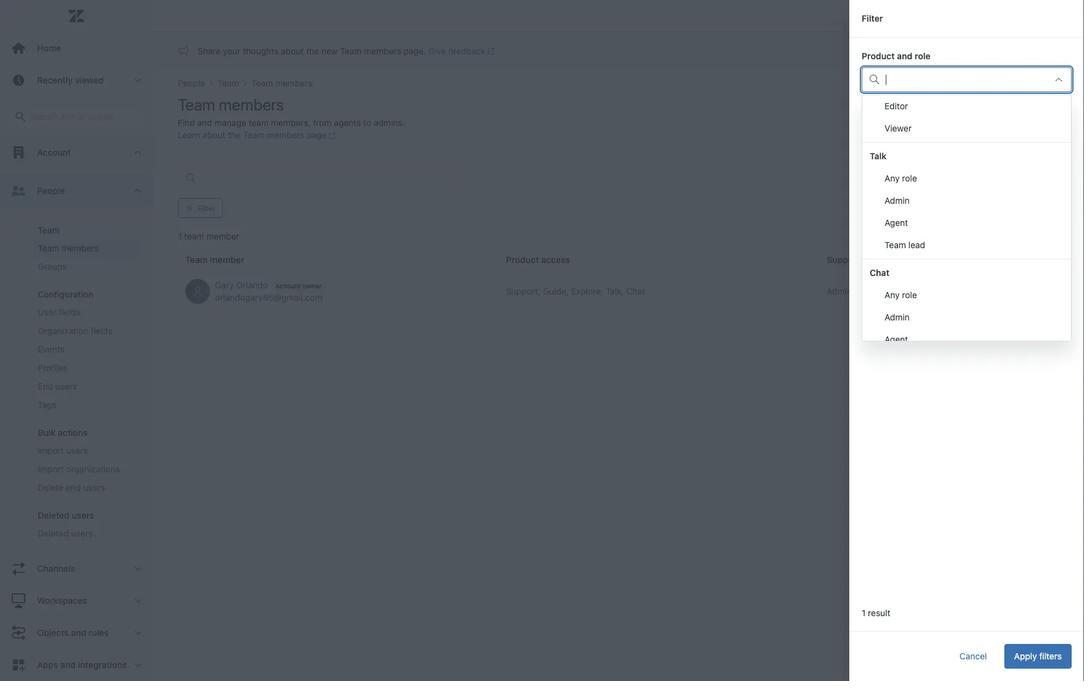 Task type: describe. For each thing, give the bounding box(es) containing it.
tools
[[38, 133, 59, 143]]

filter
[[862, 13, 883, 23]]

product
[[862, 51, 895, 61]]

any for talk
[[885, 173, 900, 184]]

tree item containing people
[[0, 175, 153, 553]]

1 agent from the top
[[885, 218, 908, 228]]

groups
[[38, 262, 67, 272]]

none search field inside primary element
[[1, 104, 151, 129]]

apply filters
[[1015, 652, 1062, 662]]

deleted users element inside deleted users link
[[38, 528, 93, 540]]

2 deleted users from the top
[[38, 529, 93, 539]]

profiles
[[38, 363, 68, 373]]

user fields
[[38, 307, 80, 318]]

import organizations link
[[33, 460, 140, 479]]

events element
[[38, 344, 64, 356]]

user fields link
[[33, 303, 140, 322]]

organizations
[[66, 464, 120, 475]]

last
[[862, 113, 880, 123]]

import users link
[[33, 442, 140, 460]]

1 admin from the top
[[885, 196, 910, 206]]

user
[[38, 307, 56, 318]]

tags element
[[38, 399, 56, 412]]

team members
[[38, 243, 99, 253]]

import for import organizations
[[38, 464, 64, 475]]

users for "import users" element
[[66, 446, 88, 456]]

benchmark survey
[[38, 150, 112, 161]]

team element
[[38, 225, 60, 235]]

deleted users link
[[33, 525, 140, 543]]

survey
[[85, 150, 112, 161]]

events
[[38, 345, 64, 355]]

benchmark survey element
[[38, 150, 112, 162]]

status
[[862, 175, 889, 185]]

lead
[[909, 240, 926, 250]]

end users element
[[38, 381, 77, 393]]

sign-
[[882, 113, 904, 123]]

users for end users element
[[55, 382, 77, 392]]

import users
[[38, 446, 88, 456]]

and
[[897, 51, 913, 61]]

suspended
[[877, 192, 922, 202]]

actions
[[58, 428, 88, 438]]

account button
[[0, 137, 153, 169]]

bulk actions
[[38, 428, 88, 438]]

configuration
[[38, 290, 94, 300]]

team members link
[[33, 239, 140, 258]]

tools element
[[38, 133, 59, 143]]

Search Admin Center field
[[30, 111, 137, 122]]

benchmark survey link
[[33, 146, 140, 165]]

tags
[[38, 400, 56, 410]]

events link
[[33, 341, 140, 359]]

product and role list box
[[862, 95, 1072, 351]]

profiles element
[[38, 362, 68, 374]]

1 deleted from the top
[[38, 511, 70, 521]]

benchmark
[[38, 150, 83, 161]]

viewer
[[885, 123, 912, 133]]

delete end users
[[38, 483, 105, 493]]

end
[[66, 483, 81, 493]]

role for product and role
[[915, 51, 931, 61]]

organization fields
[[38, 326, 113, 336]]

chat
[[870, 268, 890, 278]]

team for team element
[[38, 225, 60, 235]]

end
[[38, 382, 53, 392]]

talk
[[870, 151, 887, 161]]



Task type: locate. For each thing, give the bounding box(es) containing it.
any inside talk any role
[[885, 173, 900, 184]]

apply
[[1015, 652, 1037, 662]]

2 tree item from the top
[[0, 175, 153, 553]]

tree item containing tools
[[0, 0, 153, 175]]

fields down configuration element
[[59, 307, 80, 318]]

import organizations
[[38, 464, 120, 475]]

product and role
[[862, 51, 931, 61]]

users up deleted users link
[[72, 511, 94, 521]]

import up delete
[[38, 464, 64, 475]]

2 admin from the top
[[885, 312, 910, 323]]

role
[[915, 51, 931, 61], [902, 173, 917, 184], [902, 290, 917, 300]]

1 vertical spatial deleted users
[[38, 529, 93, 539]]

team
[[38, 225, 60, 235], [885, 240, 906, 250], [38, 243, 59, 253]]

members
[[62, 243, 99, 253]]

2 agent from the top
[[885, 335, 908, 345]]

import organizations element
[[38, 463, 120, 476]]

role up suspended
[[902, 173, 917, 184]]

1 vertical spatial deleted
[[38, 529, 69, 539]]

team up team members
[[38, 225, 60, 235]]

fields for user fields
[[59, 307, 80, 318]]

1 vertical spatial any
[[885, 173, 900, 184]]

apply filters button
[[1005, 645, 1072, 669]]

users down the actions
[[66, 446, 88, 456]]

2 vertical spatial any
[[885, 290, 900, 300]]

end users
[[38, 382, 77, 392]]

admin down chat any role
[[885, 312, 910, 323]]

team for team lead
[[885, 240, 906, 250]]

1 deleted users element from the top
[[38, 511, 94, 521]]

any
[[870, 136, 885, 146], [885, 173, 900, 184], [885, 290, 900, 300]]

1 import from the top
[[38, 446, 64, 456]]

team down team element
[[38, 243, 59, 253]]

last sign-in
[[862, 113, 911, 123]]

0 vertical spatial role
[[915, 51, 931, 61]]

team for team members
[[38, 243, 59, 253]]

1 vertical spatial fields
[[91, 326, 113, 336]]

tags link
[[33, 396, 140, 415]]

groups link
[[33, 258, 140, 276]]

1 vertical spatial agent
[[885, 335, 908, 345]]

1
[[862, 608, 866, 619]]

0 vertical spatial admin
[[885, 196, 910, 206]]

team members element
[[38, 242, 99, 255]]

deleted users down delete end users element
[[38, 529, 93, 539]]

2 deleted users element from the top
[[38, 528, 93, 540]]

filters
[[1040, 652, 1062, 662]]

organization fields element
[[38, 325, 113, 337]]

admin
[[885, 196, 910, 206], [885, 312, 910, 323]]

account group
[[0, 0, 153, 175]]

users for 'deleted users' element inside the deleted users link
[[71, 529, 93, 539]]

2 vertical spatial role
[[902, 290, 917, 300]]

role right 'and' at right
[[915, 51, 931, 61]]

tree containing tools
[[0, 0, 153, 682]]

role inside chat any role
[[902, 290, 917, 300]]

deleted users element
[[38, 511, 94, 521], [38, 528, 93, 540]]

import
[[38, 446, 64, 456], [38, 464, 64, 475]]

organization
[[38, 326, 89, 336]]

1 vertical spatial import
[[38, 464, 64, 475]]

chat any role
[[870, 268, 917, 300]]

configuration element
[[38, 290, 94, 300]]

people button
[[0, 175, 153, 207]]

deleted users up deleted users link
[[38, 511, 94, 521]]

team inside product and role list box
[[885, 240, 906, 250]]

users down delete end users link
[[71, 529, 93, 539]]

cancel
[[960, 652, 987, 662]]

0 vertical spatial import
[[38, 446, 64, 456]]

0 vertical spatial agent
[[885, 218, 908, 228]]

delete end users element
[[38, 482, 105, 494]]

import down 'bulk'
[[38, 446, 64, 456]]

0 vertical spatial fields
[[59, 307, 80, 318]]

bulk actions element
[[38, 428, 88, 438]]

any up suspended
[[885, 173, 900, 184]]

delete
[[38, 483, 64, 493]]

1 deleted users from the top
[[38, 511, 94, 521]]

0 horizontal spatial fields
[[59, 307, 80, 318]]

role inside talk any role
[[902, 173, 917, 184]]

product and role element
[[862, 67, 1072, 92]]

users
[[55, 382, 77, 392], [66, 446, 88, 456], [83, 483, 105, 493], [72, 511, 94, 521], [71, 529, 93, 539]]

any up talk
[[870, 136, 885, 146]]

people
[[37, 186, 65, 196]]

filter dialog
[[850, 0, 1085, 682]]

1 horizontal spatial fields
[[91, 326, 113, 336]]

0 vertical spatial deleted
[[38, 511, 70, 521]]

0 vertical spatial deleted users
[[38, 511, 94, 521]]

2 deleted from the top
[[38, 529, 69, 539]]

fields down user fields link in the top left of the page
[[91, 326, 113, 336]]

agent down chat any role
[[885, 335, 908, 345]]

import for import users
[[38, 446, 64, 456]]

0 vertical spatial any
[[870, 136, 885, 146]]

in
[[904, 113, 911, 123]]

1 vertical spatial role
[[902, 173, 917, 184]]

0 vertical spatial deleted users element
[[38, 511, 94, 521]]

agent up team lead
[[885, 218, 908, 228]]

role down team lead
[[902, 290, 917, 300]]

role for talk any role
[[902, 173, 917, 184]]

organization fields link
[[33, 322, 140, 341]]

users right the end
[[55, 382, 77, 392]]

talk any role
[[870, 151, 917, 184]]

Product and role field
[[886, 70, 1046, 90]]

None search field
[[1, 104, 151, 129]]

account
[[37, 147, 71, 158]]

deleted users
[[38, 511, 94, 521], [38, 529, 93, 539]]

any down chat
[[885, 290, 900, 300]]

users down organizations
[[83, 483, 105, 493]]

team left lead
[[885, 240, 906, 250]]

editor
[[885, 101, 908, 111]]

1 vertical spatial admin
[[885, 312, 910, 323]]

result
[[868, 608, 891, 619]]

any inside chat any role
[[885, 290, 900, 300]]

deleted users element down delete end users element
[[38, 528, 93, 540]]

role for chat any role
[[902, 290, 917, 300]]

deleted users element up deleted users link
[[38, 511, 94, 521]]

agent
[[885, 218, 908, 228], [885, 335, 908, 345]]

cancel button
[[950, 645, 997, 669]]

delete end users link
[[33, 479, 140, 497]]

admin down status
[[885, 196, 910, 206]]

tree
[[0, 0, 153, 682]]

primary element
[[0, 0, 153, 682]]

end users link
[[33, 378, 140, 396]]

groups element
[[38, 261, 67, 273]]

users for 2nd 'deleted users' element from the bottom of the people group
[[72, 511, 94, 521]]

search icon image
[[870, 75, 880, 85]]

2 import from the top
[[38, 464, 64, 475]]

deleted
[[38, 511, 70, 521], [38, 529, 69, 539]]

team lead
[[885, 240, 926, 250]]

user fields element
[[38, 307, 80, 319]]

1 tree item from the top
[[0, 0, 153, 175]]

profiles link
[[33, 359, 140, 378]]

bulk
[[38, 428, 56, 438]]

any for chat
[[885, 290, 900, 300]]

1 result
[[862, 608, 891, 619]]

1 vertical spatial deleted users element
[[38, 528, 93, 540]]

people group
[[0, 207, 153, 553]]

import users element
[[38, 445, 88, 457]]

fields for organization fields
[[91, 326, 113, 336]]

fields
[[59, 307, 80, 318], [91, 326, 113, 336]]

tree item
[[0, 0, 153, 175], [0, 175, 153, 553]]



Task type: vqa. For each thing, say whether or not it's contained in the screenshot.
bottom invisible
no



